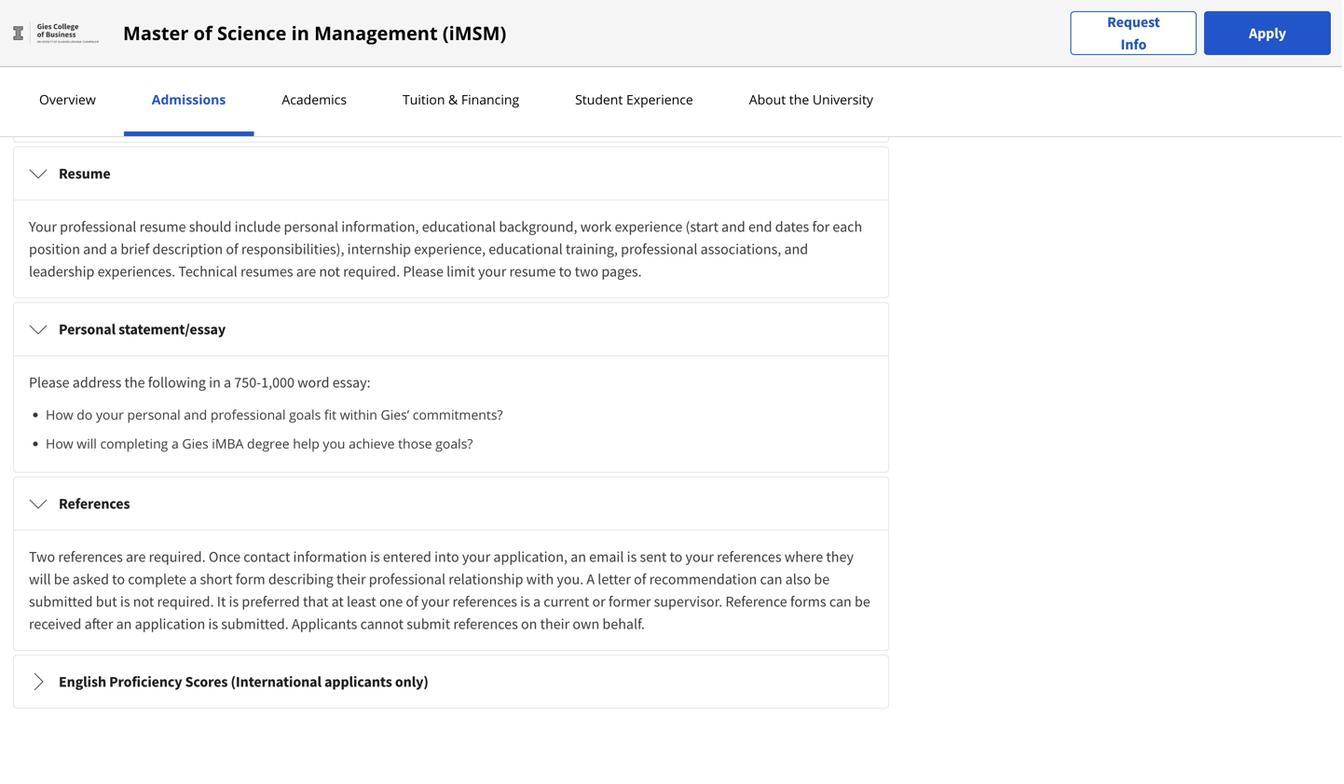 Task type: describe. For each thing, give the bounding box(es) containing it.
with
[[527, 570, 554, 588]]

0 vertical spatial educational
[[422, 217, 496, 236]]

commitments?
[[413, 406, 503, 423]]

unofficial
[[103, 104, 159, 122]]

awarded
[[421, 7, 474, 25]]

your right the review
[[648, 85, 676, 103]]

than
[[784, 36, 812, 54]]

and inside list item
[[553, 7, 576, 25]]

and inside for international degrees, you must include the certificate of degree. if the credentials were originally in a language other than english, credentials in both your native language and english must be uploaded.
[[293, 56, 316, 74]]

only)
[[395, 672, 429, 691]]

if you have not yet completed your undergraduate degree at the time of application, we will review your materials based on the in- progress unofficial transcripts you have uploaded.
[[46, 85, 838, 122]]

apply
[[1250, 24, 1287, 42]]

how for how do your personal and professional goals fit within gies' commitments?
[[46, 406, 73, 423]]

goals
[[289, 406, 321, 423]]

preferred
[[242, 592, 300, 611]]

should
[[189, 217, 232, 236]]

form
[[236, 570, 266, 588]]

your up certificate
[[344, 7, 372, 25]]

submitted.
[[221, 615, 289, 633]]

professional inside "list item"
[[211, 406, 286, 423]]

for international degrees, you must include the certificate of degree. if the credentials were originally in a language other than english, credentials in both your native language and english must be uploaded. list item
[[46, 35, 874, 75]]

conferred.
[[738, 7, 801, 25]]

you up progress
[[57, 85, 80, 103]]

international
[[69, 36, 147, 54]]

cannot
[[361, 615, 404, 633]]

admissions link
[[146, 90, 232, 108]]

gies
[[182, 435, 209, 452]]

within
[[340, 406, 378, 423]]

0 horizontal spatial resume
[[140, 217, 186, 236]]

own
[[573, 615, 600, 633]]

(international
[[231, 672, 322, 691]]

your up submit
[[422, 592, 450, 611]]

behalf.
[[603, 615, 645, 633]]

will inside the if you have not yet completed your undergraduate degree at the time of application, we will review your materials based on the in- progress unofficial transcripts you have uploaded.
[[581, 85, 601, 103]]

application, inside 'two references are required. once contact information is entered into your application, an email is sent to your references where they will be asked to complete a short form describing their professional relationship with you. a letter of recommendation can also be submitted but is not required. it is preferred that at least one of your references is a current or former supervisor. reference forms can be received after an application is submitted. applicants cannot submit references on their own behalf.'
[[494, 547, 568, 566]]

internship
[[348, 240, 411, 258]]

a inside your professional resume should include personal information, educational background, work experience (start and end dates for each position and a brief description of responsibilities), internship experience, educational training, professional associations, and leadership experiences. technical resumes are not required. please limit your resume to two pages.
[[110, 240, 118, 258]]

how for how will completing a gies imba degree help you achieve those goals?
[[46, 435, 73, 452]]

750-
[[234, 373, 261, 392]]

0 horizontal spatial have
[[83, 85, 112, 103]]

sent
[[640, 547, 667, 566]]

please inside your professional resume should include personal information, educational background, work experience (start and end dates for each position and a brief description of responsibilities), internship experience, educational training, professional associations, and leadership experiences. technical resumes are not required. please limit your resume to two pages.
[[403, 262, 444, 281]]

how will completing a gies imba degree help you achieve those goals? list item
[[46, 434, 874, 453]]

your inside for international degrees, you must include the certificate of degree. if the credentials were originally in a language other than english, credentials in both your native language and english must be uploaded.
[[163, 56, 190, 74]]

1 vertical spatial to
[[670, 547, 683, 566]]

0 vertical spatial can
[[761, 570, 783, 588]]

2 vertical spatial required.
[[157, 592, 214, 611]]

your up relationship
[[462, 547, 491, 566]]

information inside 'two references are required. once contact information is entered into your application, an email is sent to your references where they will be asked to complete a short form describing their professional relationship with you. a letter of recommendation can also be submitted but is not required. it is preferred that at least one of your references is a current or former supervisor. reference forms can be received after an application is submitted. applicants cannot submit references on their own behalf.'
[[293, 547, 367, 566]]

two
[[29, 547, 55, 566]]

2 vertical spatial have
[[257, 104, 286, 122]]

your left transcript
[[183, 7, 211, 25]]

resumes
[[241, 262, 293, 281]]

technical
[[178, 262, 238, 281]]

how do your personal and professional goals fit within gies' commitments?
[[46, 406, 503, 423]]

1 vertical spatial an
[[116, 615, 132, 633]]

letter
[[598, 570, 631, 588]]

for domestic degrees, your transcript must have your degree awarded information and the date your degree was conferred.
[[46, 7, 801, 25]]

for international degrees, you must include the certificate of degree. if the credentials were originally in a language other than english, credentials in both your native language and english must be uploaded.
[[46, 36, 861, 74]]

is down it
[[208, 615, 218, 633]]

review
[[605, 85, 645, 103]]

will inside 'two references are required. once contact information is entered into your application, an email is sent to your references where they will be asked to complete a short form describing their professional relationship with you. a letter of recommendation can also be submitted but is not required. it is preferred that at least one of your references is a current or former supervisor. reference forms can be received after an application is submitted. applicants cannot submit references on their own behalf.'
[[29, 570, 51, 588]]

in-
[[822, 85, 838, 103]]

student
[[576, 90, 623, 108]]

a
[[587, 570, 595, 588]]

complete
[[128, 570, 187, 588]]

application, inside the if you have not yet completed your undergraduate degree at the time of application, we will review your materials based on the in- progress unofficial transcripts you have uploaded.
[[487, 85, 557, 103]]

about the university
[[750, 90, 874, 108]]

of up former
[[634, 570, 647, 588]]

is down with
[[521, 592, 530, 611]]

academics link
[[276, 90, 353, 108]]

description
[[152, 240, 223, 258]]

essay:
[[333, 373, 371, 392]]

about
[[750, 90, 786, 108]]

asked
[[73, 570, 109, 588]]

email
[[590, 547, 624, 566]]

responsibilities),
[[241, 240, 345, 258]]

professional up brief
[[60, 217, 137, 236]]

are inside your professional resume should include personal information, educational background, work experience (start and end dates for each position and a brief description of responsibilities), internship experience, educational training, professional associations, and leadership experiences. technical resumes are not required. please limit your resume to two pages.
[[296, 262, 316, 281]]

but
[[96, 592, 117, 611]]

english inside for international degrees, you must include the certificate of degree. if the credentials were originally in a language other than english, credentials in both your native language and english must be uploaded.
[[320, 56, 363, 74]]

0 vertical spatial have
[[311, 7, 340, 25]]

that
[[303, 592, 329, 611]]

a down with
[[533, 592, 541, 611]]

uploaded. inside for international degrees, you must include the certificate of degree. if the credentials were originally in a language other than english, credentials in both your native language and english must be uploaded.
[[420, 56, 481, 74]]

experience,
[[414, 240, 486, 258]]

be right "forms"
[[855, 592, 871, 611]]

recommendation
[[650, 570, 758, 588]]

for for for domestic degrees, your transcript must have your degree awarded information and the date your degree was conferred.
[[46, 7, 66, 25]]

on inside 'two references are required. once contact information is entered into your application, an email is sent to your references where they will be asked to complete a short form describing their professional relationship with you. a letter of recommendation can also be submitted but is not required. it is preferred that at least one of your references is a current or former supervisor. reference forms can be received after an application is submitted. applicants cannot submit references on their own behalf.'
[[521, 615, 538, 633]]

associations,
[[701, 240, 782, 258]]

overview link
[[34, 90, 101, 108]]

0 horizontal spatial credentials
[[46, 56, 113, 74]]

after
[[84, 615, 113, 633]]

at inside the if you have not yet completed your undergraduate degree at the time of application, we will review your materials based on the in- progress unofficial transcripts you have uploaded.
[[402, 85, 414, 103]]

personal inside "list item"
[[127, 406, 181, 423]]

was
[[711, 7, 734, 25]]

english,
[[815, 36, 861, 54]]

degree left 'was'
[[665, 7, 707, 25]]

&
[[449, 90, 458, 108]]

info
[[1121, 35, 1147, 54]]

must inside list item
[[277, 7, 308, 25]]

current
[[544, 592, 590, 611]]

references
[[59, 494, 130, 513]]

or
[[593, 592, 606, 611]]

(start
[[686, 217, 719, 236]]

(imsm)
[[443, 20, 507, 46]]

for
[[813, 217, 830, 236]]

your down native
[[230, 85, 257, 103]]

include inside your professional resume should include personal information, educational background, work experience (start and end dates for each position and a brief description of responsibilities), internship experience, educational training, professional associations, and leadership experiences. technical resumes are not required. please limit your resume to two pages.
[[235, 217, 281, 236]]

you right 'help'
[[323, 435, 346, 452]]

1 horizontal spatial their
[[541, 615, 570, 633]]

two
[[575, 262, 599, 281]]

information,
[[342, 217, 419, 236]]

how will completing a gies imba degree help you achieve those goals?
[[46, 435, 473, 452]]

do
[[77, 406, 93, 423]]

not inside 'two references are required. once contact information is entered into your application, an email is sent to your references where they will be asked to complete a short form describing their professional relationship with you. a letter of recommendation can also be submitted but is not required. it is preferred that at least one of your references is a current or former supervisor. reference forms can be received after an application is submitted. applicants cannot submit references on their own behalf.'
[[133, 592, 154, 611]]

date
[[603, 7, 630, 25]]

request info button
[[1071, 11, 1198, 55]]

a left 750-
[[224, 373, 231, 392]]

information inside list item
[[478, 7, 550, 25]]

of up native
[[194, 20, 212, 46]]

degree.
[[416, 36, 462, 54]]

relationship
[[449, 570, 524, 588]]

degree up certificate
[[375, 7, 418, 25]]

statement/essay
[[119, 320, 226, 339]]

tuition & financing
[[403, 90, 520, 108]]

personal
[[59, 320, 116, 339]]

on inside the if you have not yet completed your undergraduate degree at the time of application, we will review your materials based on the in- progress unofficial transcripts you have uploaded.
[[780, 85, 796, 103]]

science
[[217, 20, 287, 46]]

leadership
[[29, 262, 95, 281]]

proficiency
[[109, 672, 182, 691]]

supervisor.
[[654, 592, 723, 611]]

in right originally
[[663, 36, 674, 54]]

university
[[813, 90, 874, 108]]

one
[[379, 592, 403, 611]]

of inside your professional resume should include personal information, educational background, work experience (start and end dates for each position and a brief description of responsibilities), internship experience, educational training, professional associations, and leadership experiences. technical resumes are not required. please limit your resume to two pages.
[[226, 240, 238, 258]]

list containing how do your personal and professional goals fit within gies' commitments?
[[36, 405, 874, 453]]

experience
[[615, 217, 683, 236]]

1 horizontal spatial language
[[688, 36, 744, 54]]

of right one
[[406, 592, 419, 611]]

about the university link
[[744, 90, 879, 108]]



Task type: vqa. For each thing, say whether or not it's contained in the screenshot.
The In within 'Master of Engineering in Computer Engineering'
no



Task type: locate. For each thing, give the bounding box(es) containing it.
gies'
[[381, 406, 410, 423]]

0 vertical spatial if
[[465, 36, 474, 54]]

you inside for international degrees, you must include the certificate of degree. if the credentials were originally in a language other than english, credentials in both your native language and english must be uploaded.
[[206, 36, 228, 54]]

1 vertical spatial information
[[293, 547, 367, 566]]

list
[[36, 0, 874, 123], [36, 405, 874, 453]]

your inside "list item"
[[96, 406, 124, 423]]

1 vertical spatial at
[[332, 592, 344, 611]]

can right "forms"
[[830, 592, 852, 611]]

materials
[[679, 85, 736, 103]]

credentials down 'international'
[[46, 56, 113, 74]]

0 vertical spatial required.
[[343, 262, 400, 281]]

uploaded. inside the if you have not yet completed your undergraduate degree at the time of application, we will review your materials based on the in- progress unofficial transcripts you have uploaded.
[[289, 104, 350, 122]]

your right limit
[[478, 262, 507, 281]]

have up certificate
[[311, 7, 340, 25]]

have down undergraduate
[[257, 104, 286, 122]]

university of illinois urbana-champaign image
[[11, 18, 101, 48]]

0 horizontal spatial their
[[337, 570, 366, 588]]

on
[[780, 85, 796, 103], [521, 615, 538, 633]]

1 horizontal spatial personal
[[284, 217, 339, 236]]

1 vertical spatial credentials
[[46, 56, 113, 74]]

required. down internship
[[343, 262, 400, 281]]

personal statement/essay
[[59, 320, 226, 339]]

in left 'both'
[[116, 56, 127, 74]]

an right after at the bottom left of the page
[[116, 615, 132, 633]]

their up the least
[[337, 570, 366, 588]]

0 vertical spatial english
[[320, 56, 363, 74]]

application, up with
[[494, 547, 568, 566]]

0 vertical spatial an
[[571, 547, 587, 566]]

not inside your professional resume should include personal information, educational background, work experience (start and end dates for each position and a brief description of responsibilities), internship experience, educational training, professional associations, and leadership experiences. technical resumes are not required. please limit your resume to two pages.
[[319, 262, 340, 281]]

how do your personal and professional goals fit within gies' commitments? list item
[[46, 405, 874, 424]]

your right date
[[634, 7, 662, 25]]

degree down how do your personal and professional goals fit within gies' commitments?
[[247, 435, 290, 452]]

0 horizontal spatial if
[[46, 85, 54, 103]]

0 vertical spatial language
[[688, 36, 744, 54]]

an up "you."
[[571, 547, 587, 566]]

can up reference
[[761, 570, 783, 588]]

will right the we
[[581, 85, 601, 103]]

1 horizontal spatial credentials
[[500, 36, 567, 54]]

how inside "list item"
[[46, 406, 73, 423]]

those
[[398, 435, 432, 452]]

your professional resume should include personal information, educational background, work experience (start and end dates for each position and a brief description of responsibilities), internship experience, educational training, professional associations, and leadership experiences. technical resumes are not required. please limit your resume to two pages.
[[29, 217, 863, 281]]

english inside dropdown button
[[59, 672, 106, 691]]

to right sent
[[670, 547, 683, 566]]

are inside 'two references are required. once contact information is entered into your application, an email is sent to your references where they will be asked to complete a short form describing their professional relationship with you. a letter of recommendation can also be submitted but is not required. it is preferred that at least one of your references is a current or former supervisor. reference forms can be received after an application is submitted. applicants cannot submit references on their own behalf.'
[[126, 547, 146, 566]]

student experience link
[[570, 90, 699, 108]]

how left do on the bottom of the page
[[46, 406, 73, 423]]

are down the responsibilities),
[[296, 262, 316, 281]]

personal inside your professional resume should include personal information, educational background, work experience (start and end dates for each position and a brief description of responsibilities), internship experience, educational training, professional associations, and leadership experiences. technical resumes are not required. please limit your resume to two pages.
[[284, 217, 339, 236]]

1 horizontal spatial if
[[465, 36, 474, 54]]

1 horizontal spatial an
[[571, 547, 587, 566]]

0 vertical spatial to
[[559, 262, 572, 281]]

please down experience, on the top
[[403, 262, 444, 281]]

1 vertical spatial english
[[59, 672, 106, 691]]

degree
[[375, 7, 418, 25], [665, 7, 707, 25], [356, 85, 398, 103], [247, 435, 290, 452]]

0 vertical spatial will
[[581, 85, 601, 103]]

of inside for international degrees, you must include the certificate of degree. if the credentials were originally in a language other than english, credentials in both your native language and english must be uploaded.
[[400, 36, 413, 54]]

degrees, for international
[[151, 36, 203, 54]]

1 horizontal spatial have
[[257, 104, 286, 122]]

your inside your professional resume should include personal information, educational background, work experience (start and end dates for each position and a brief description of responsibilities), internship experience, educational training, professional associations, and leadership experiences. technical resumes are not required. please limit your resume to two pages.
[[478, 262, 507, 281]]

tuition & financing link
[[397, 90, 525, 108]]

1 for from the top
[[46, 7, 66, 25]]

1 list from the top
[[36, 0, 874, 123]]

degrees, for domestic
[[128, 7, 180, 25]]

will inside how will completing a gies imba degree help you achieve those goals? list item
[[77, 435, 97, 452]]

1 horizontal spatial english
[[320, 56, 363, 74]]

0 horizontal spatial language
[[234, 56, 290, 74]]

for for for international degrees, you must include the certificate of degree. if the credentials were originally in a language other than english, credentials in both your native language and english must be uploaded.
[[46, 36, 66, 54]]

1 vertical spatial if
[[46, 85, 54, 103]]

professional down entered
[[369, 570, 446, 588]]

degrees, inside list item
[[128, 7, 180, 25]]

their down current
[[541, 615, 570, 633]]

degree inside the if you have not yet completed your undergraduate degree at the time of application, we will review your materials based on the in- progress unofficial transcripts you have uploaded.
[[356, 85, 398, 103]]

word
[[298, 373, 330, 392]]

for inside for domestic degrees, your transcript must have your degree awarded information and the date your degree was conferred. list item
[[46, 7, 66, 25]]

0 vertical spatial information
[[478, 7, 550, 25]]

in right science
[[292, 20, 310, 46]]

1 vertical spatial their
[[541, 615, 570, 633]]

in left 750-
[[209, 373, 221, 392]]

must right transcript
[[277, 7, 308, 25]]

progress
[[46, 104, 99, 122]]

short
[[200, 570, 233, 588]]

of right 'time'
[[471, 85, 483, 103]]

0 horizontal spatial on
[[521, 615, 538, 633]]

1 vertical spatial how
[[46, 435, 73, 452]]

you right transcripts at the left of page
[[231, 104, 253, 122]]

the
[[580, 7, 600, 25], [314, 36, 334, 54], [477, 36, 497, 54], [417, 85, 437, 103], [799, 85, 819, 103], [790, 90, 810, 108], [125, 373, 145, 392]]

certificate
[[337, 36, 397, 54]]

and inside "list item"
[[184, 406, 207, 423]]

academics
[[282, 90, 347, 108]]

tuition
[[403, 90, 445, 108]]

resume down 'background,'
[[510, 262, 556, 281]]

is left entered
[[370, 547, 380, 566]]

include inside for international degrees, you must include the certificate of degree. if the credentials were originally in a language other than english, credentials in both your native language and english must be uploaded.
[[266, 36, 310, 54]]

native
[[194, 56, 231, 74]]

0 vertical spatial resume
[[140, 217, 186, 236]]

of down should
[[226, 240, 238, 258]]

1 horizontal spatial resume
[[510, 262, 556, 281]]

0 vertical spatial degrees,
[[128, 7, 180, 25]]

1 vertical spatial uploaded.
[[289, 104, 350, 122]]

end
[[749, 217, 773, 236]]

1 vertical spatial educational
[[489, 240, 563, 258]]

1 vertical spatial language
[[234, 56, 290, 74]]

personal
[[284, 217, 339, 236], [127, 406, 181, 423]]

0 vertical spatial include
[[266, 36, 310, 54]]

professional
[[60, 217, 137, 236], [621, 240, 698, 258], [211, 406, 286, 423], [369, 570, 446, 588]]

entered
[[383, 547, 432, 566]]

your up recommendation
[[686, 547, 714, 566]]

other
[[747, 36, 780, 54]]

1 horizontal spatial will
[[77, 435, 97, 452]]

of
[[194, 20, 212, 46], [400, 36, 413, 54], [471, 85, 483, 103], [226, 240, 238, 258], [634, 570, 647, 588], [406, 592, 419, 611]]

0 vertical spatial personal
[[284, 217, 339, 236]]

resume up description
[[140, 217, 186, 236]]

each
[[833, 217, 863, 236]]

0 horizontal spatial are
[[126, 547, 146, 566]]

must down transcript
[[232, 36, 263, 54]]

you.
[[557, 570, 584, 588]]

1 vertical spatial can
[[830, 592, 852, 611]]

a left brief
[[110, 240, 118, 258]]

1 horizontal spatial must
[[277, 7, 308, 25]]

imba
[[212, 435, 244, 452]]

list containing for domestic degrees, your transcript must have your degree awarded information and the date your degree was conferred.
[[36, 0, 874, 123]]

1 vertical spatial degrees,
[[151, 36, 203, 54]]

1 vertical spatial required.
[[149, 547, 206, 566]]

dates
[[776, 217, 810, 236]]

will down two
[[29, 570, 51, 588]]

of left degree.
[[400, 36, 413, 54]]

where
[[785, 547, 824, 566]]

please address the following in a 750-1,000 word essay:
[[29, 373, 371, 392]]

0 horizontal spatial to
[[112, 570, 125, 588]]

2 vertical spatial not
[[133, 592, 154, 611]]

of inside the if you have not yet completed your undergraduate degree at the time of application, we will review your materials based on the in- progress unofficial transcripts you have uploaded.
[[471, 85, 483, 103]]

0 horizontal spatial information
[[293, 547, 367, 566]]

degrees, inside for international degrees, you must include the certificate of degree. if the credentials were originally in a language other than english, credentials in both your native language and english must be uploaded.
[[151, 36, 203, 54]]

include up the responsibilities),
[[235, 217, 281, 236]]

have up progress
[[83, 85, 112, 103]]

english proficiency scores (international applicants only)
[[59, 672, 429, 691]]

2 list from the top
[[36, 405, 874, 453]]

2 horizontal spatial must
[[366, 56, 397, 74]]

information up describing
[[293, 547, 367, 566]]

0 horizontal spatial english
[[59, 672, 106, 691]]

1 horizontal spatial uploaded.
[[420, 56, 481, 74]]

resume button
[[14, 147, 889, 200]]

to left two
[[559, 262, 572, 281]]

0 horizontal spatial will
[[29, 570, 51, 588]]

1 horizontal spatial please
[[403, 262, 444, 281]]

domestic
[[69, 7, 125, 25]]

once
[[209, 547, 241, 566]]

language down science
[[234, 56, 290, 74]]

management
[[314, 20, 438, 46]]

0 vertical spatial must
[[277, 7, 308, 25]]

0 horizontal spatial please
[[29, 373, 70, 392]]

1 horizontal spatial information
[[478, 7, 550, 25]]

background,
[[499, 217, 578, 236]]

required. up application
[[157, 592, 214, 611]]

pages.
[[602, 262, 642, 281]]

forms
[[791, 592, 827, 611]]

a right originally
[[678, 36, 685, 54]]

2 vertical spatial must
[[366, 56, 397, 74]]

must down certificate
[[366, 56, 397, 74]]

0 vertical spatial please
[[403, 262, 444, 281]]

at right that
[[332, 592, 344, 611]]

professional up how will completing a gies imba degree help you achieve those goals? on the bottom of page
[[211, 406, 286, 423]]

educational up experience, on the top
[[422, 217, 496, 236]]

training,
[[566, 240, 618, 258]]

be right also on the bottom right of the page
[[815, 570, 830, 588]]

1 vertical spatial on
[[521, 615, 538, 633]]

experiences.
[[98, 262, 175, 281]]

be
[[401, 56, 416, 74], [54, 570, 70, 588], [815, 570, 830, 588], [855, 592, 871, 611]]

and down 'dates'
[[785, 240, 809, 258]]

please left 'address'
[[29, 373, 70, 392]]

a inside for international degrees, you must include the certificate of degree. if the credentials were originally in a language other than english, credentials in both your native language and english must be uploaded.
[[678, 36, 685, 54]]

at inside 'two references are required. once contact information is entered into your application, an email is sent to your references where they will be asked to complete a short form describing their professional relationship with you. a letter of recommendation can also be submitted but is not required. it is preferred that at least one of your references is a current or former supervisor. reference forms can be received after an application is submitted. applicants cannot submit references on their own behalf.'
[[332, 592, 344, 611]]

you up native
[[206, 36, 228, 54]]

not down the responsibilities),
[[319, 262, 340, 281]]

not down "complete" on the bottom left of the page
[[133, 592, 154, 611]]

is right but
[[120, 592, 130, 611]]

master of science in management (imsm)
[[123, 20, 507, 46]]

how inside list item
[[46, 435, 73, 452]]

1 horizontal spatial on
[[780, 85, 796, 103]]

2 vertical spatial to
[[112, 570, 125, 588]]

2 horizontal spatial to
[[670, 547, 683, 566]]

1 vertical spatial for
[[46, 36, 66, 54]]

least
[[347, 592, 376, 611]]

for left 'international'
[[46, 36, 66, 54]]

will down do on the bottom of the page
[[77, 435, 97, 452]]

completing
[[100, 435, 168, 452]]

1 vertical spatial not
[[319, 262, 340, 281]]

2 how from the top
[[46, 435, 73, 452]]

1 vertical spatial personal
[[127, 406, 181, 423]]

if you have not yet completed your undergraduate degree at the time of application, we will review your materials based on the in- progress unofficial transcripts you have uploaded. list item
[[46, 84, 874, 123]]

be up submitted
[[54, 570, 70, 588]]

credentials
[[500, 36, 567, 54], [46, 56, 113, 74]]

describing
[[268, 570, 334, 588]]

personal up completing
[[127, 406, 181, 423]]

1 horizontal spatial can
[[830, 592, 852, 611]]

resume
[[140, 217, 186, 236], [510, 262, 556, 281]]

credentials left were on the left
[[500, 36, 567, 54]]

1 vertical spatial application,
[[494, 547, 568, 566]]

not
[[116, 85, 136, 103], [319, 262, 340, 281], [133, 592, 154, 611]]

following
[[148, 373, 206, 392]]

language down 'was'
[[688, 36, 744, 54]]

not inside the if you have not yet completed your undergraduate degree at the time of application, we will review your materials based on the in- progress unofficial transcripts you have uploaded.
[[116, 85, 136, 103]]

a left gies in the bottom of the page
[[172, 435, 179, 452]]

and left brief
[[83, 240, 107, 258]]

on right "based"
[[780, 85, 796, 103]]

english down after at the bottom left of the page
[[59, 672, 106, 691]]

references button
[[14, 477, 889, 530]]

for left domestic
[[46, 7, 66, 25]]

uploaded.
[[420, 56, 481, 74], [289, 104, 350, 122]]

will
[[581, 85, 601, 103], [77, 435, 97, 452], [29, 570, 51, 588]]

address
[[73, 373, 122, 392]]

0 vertical spatial uploaded.
[[420, 56, 481, 74]]

1 horizontal spatial to
[[559, 262, 572, 281]]

1 vertical spatial have
[[83, 85, 112, 103]]

to up but
[[112, 570, 125, 588]]

0 horizontal spatial personal
[[127, 406, 181, 423]]

at left &
[[402, 85, 414, 103]]

applicants
[[292, 615, 358, 633]]

required. up "complete" on the bottom left of the page
[[149, 547, 206, 566]]

a
[[678, 36, 685, 54], [110, 240, 118, 258], [224, 373, 231, 392], [172, 435, 179, 452], [189, 570, 197, 588], [533, 592, 541, 611]]

and up undergraduate
[[293, 56, 316, 74]]

if inside the if you have not yet completed your undergraduate degree at the time of application, we will review your materials based on the in- progress unofficial transcripts you have uploaded.
[[46, 85, 54, 103]]

is left sent
[[627, 547, 637, 566]]

and up associations,
[[722, 217, 746, 236]]

your right do on the bottom of the page
[[96, 406, 124, 423]]

a left short
[[189, 570, 197, 588]]

0 vertical spatial application,
[[487, 85, 557, 103]]

to inside your professional resume should include personal information, educational background, work experience (start and end dates for each position and a brief description of responsibilities), internship experience, educational training, professional associations, and leadership experiences. technical resumes are not required. please limit your resume to two pages.
[[559, 262, 572, 281]]

is right it
[[229, 592, 239, 611]]

1 vertical spatial must
[[232, 36, 263, 54]]

2 for from the top
[[46, 36, 66, 54]]

student experience
[[576, 90, 694, 108]]

you
[[206, 36, 228, 54], [57, 85, 80, 103], [231, 104, 253, 122], [323, 435, 346, 452]]

1 vertical spatial are
[[126, 547, 146, 566]]

uploaded. down undergraduate
[[289, 104, 350, 122]]

also
[[786, 570, 812, 588]]

1 how from the top
[[46, 406, 73, 423]]

1 vertical spatial resume
[[510, 262, 556, 281]]

help
[[293, 435, 320, 452]]

0 vertical spatial how
[[46, 406, 73, 423]]

originally
[[604, 36, 660, 54]]

0 vertical spatial at
[[402, 85, 414, 103]]

information right awarded
[[478, 7, 550, 25]]

for domestic degrees, your transcript must have your degree awarded information and the date your degree was conferred. list item
[[46, 7, 874, 26]]

if
[[465, 36, 474, 54], [46, 85, 54, 103]]

undergraduate
[[261, 85, 352, 103]]

if up progress
[[46, 85, 54, 103]]

if right degree.
[[465, 36, 474, 54]]

0 horizontal spatial at
[[332, 592, 344, 611]]

1 horizontal spatial are
[[296, 262, 316, 281]]

0 vertical spatial their
[[337, 570, 366, 588]]

be down degree.
[[401, 56, 416, 74]]

english down certificate
[[320, 56, 363, 74]]

educational down 'background,'
[[489, 240, 563, 258]]

1 vertical spatial list
[[36, 405, 874, 453]]

include up undergraduate
[[266, 36, 310, 54]]

1 vertical spatial will
[[77, 435, 97, 452]]

be inside for international degrees, you must include the certificate of degree. if the credentials were originally in a language other than english, credentials in both your native language and english must be uploaded.
[[401, 56, 416, 74]]

it
[[217, 592, 226, 611]]

0 horizontal spatial must
[[232, 36, 263, 54]]

2 vertical spatial will
[[29, 570, 51, 588]]

admissions
[[152, 90, 226, 108]]

0 vertical spatial on
[[780, 85, 796, 103]]

how up references
[[46, 435, 73, 452]]

0 vertical spatial are
[[296, 262, 316, 281]]

contact
[[244, 547, 290, 566]]

your
[[29, 217, 57, 236]]

a inside list item
[[172, 435, 179, 452]]

into
[[435, 547, 459, 566]]

2 horizontal spatial will
[[581, 85, 601, 103]]

are up "complete" on the bottom left of the page
[[126, 547, 146, 566]]

professional inside 'two references are required. once contact information is entered into your application, an email is sent to your references where they will be asked to complete a short form describing their professional relationship with you. a letter of recommendation can also be submitted but is not required. it is preferred that at least one of your references is a current or former supervisor. reference forms can be received after an application is submitted. applicants cannot submit references on their own behalf.'
[[369, 570, 446, 588]]

required. inside your professional resume should include personal information, educational background, work experience (start and end dates for each position and a brief description of responsibilities), internship experience, educational training, professional associations, and leadership experiences. technical resumes are not required. please limit your resume to two pages.
[[343, 262, 400, 281]]

0 horizontal spatial an
[[116, 615, 132, 633]]

professional down experience
[[621, 240, 698, 258]]

0 vertical spatial credentials
[[500, 36, 567, 54]]

0 vertical spatial for
[[46, 7, 66, 25]]

not up unofficial
[[116, 85, 136, 103]]

they
[[827, 547, 854, 566]]

if inside for international degrees, you must include the certificate of degree. if the credentials were originally in a language other than english, credentials in both your native language and english must be uploaded.
[[465, 36, 474, 54]]

0 horizontal spatial uploaded.
[[289, 104, 350, 122]]

for inside for international degrees, you must include the certificate of degree. if the credentials were originally in a language other than english, credentials in both your native language and english must be uploaded.
[[46, 36, 66, 54]]

0 horizontal spatial can
[[761, 570, 783, 588]]

experience
[[627, 90, 694, 108]]

master
[[123, 20, 189, 46]]

1 vertical spatial please
[[29, 373, 70, 392]]

0 vertical spatial not
[[116, 85, 136, 103]]



